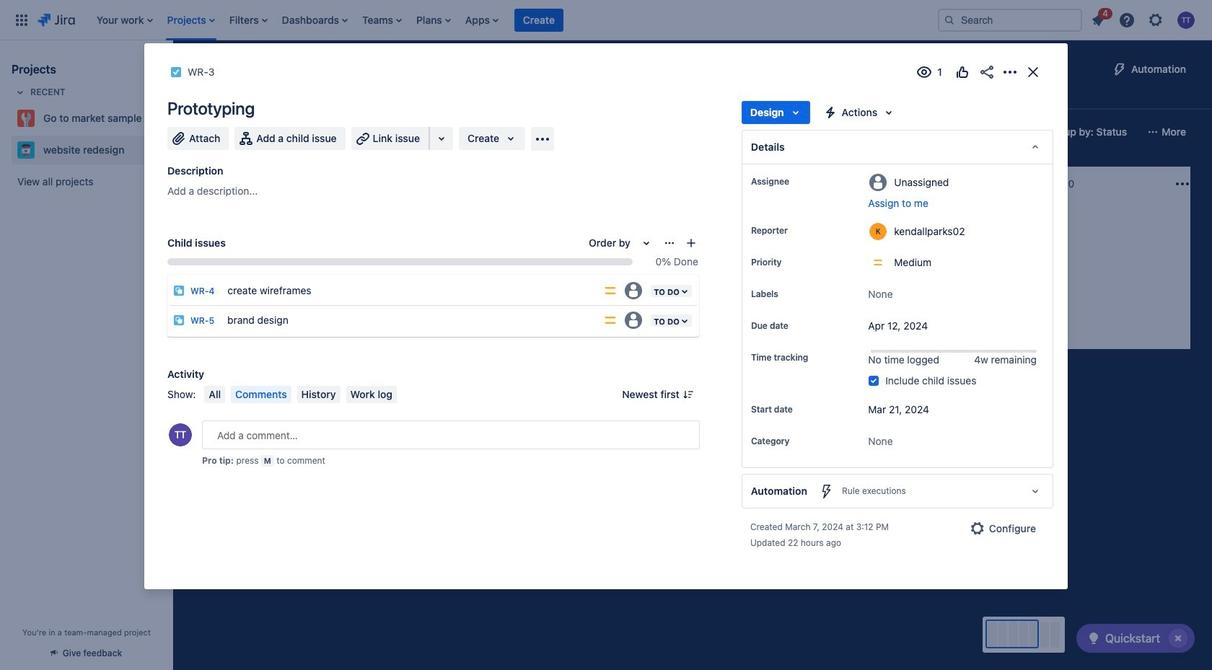 Task type: locate. For each thing, give the bounding box(es) containing it.
show subtasks image
[[849, 289, 867, 306]]

check image
[[1085, 630, 1103, 647]]

1 task image from the left
[[204, 245, 215, 257]]

menu bar
[[202, 386, 400, 403]]

primary element
[[9, 0, 927, 40]]

jira image
[[38, 11, 75, 29], [38, 11, 75, 29]]

tab list
[[182, 84, 964, 110]]

medium image
[[563, 245, 574, 257]]

tab
[[253, 84, 287, 110]]

Add a comment… field
[[202, 421, 700, 450]]

link web pages and more image
[[433, 130, 450, 147]]

task image down due date: 20 march 2024 image
[[611, 283, 622, 294]]

Search field
[[938, 8, 1083, 31]]

task image
[[204, 245, 215, 257], [407, 245, 419, 257]]

medium image
[[766, 283, 778, 294]]

issue type: sub-task image
[[173, 285, 185, 297], [173, 315, 185, 326]]

2 task image from the left
[[407, 245, 419, 257]]

high image
[[359, 245, 371, 257]]

Search board text field
[[192, 122, 302, 142]]

issue type: sub-task image for priority: medium icon
[[173, 315, 185, 326]]

due date pin to top. only you can see pinned fields. image
[[792, 320, 803, 332]]

1 vertical spatial issue type: sub-task image
[[173, 315, 185, 326]]

task image left copy link to issue image
[[170, 66, 182, 78]]

2 issue type: sub-task image from the top
[[173, 315, 185, 326]]

add people image
[[371, 123, 388, 141]]

list item
[[92, 0, 157, 40], [163, 0, 219, 40], [225, 0, 272, 40], [278, 0, 352, 40], [358, 0, 406, 40], [412, 0, 455, 40], [461, 0, 503, 40], [514, 0, 564, 40], [1085, 5, 1113, 31]]

add app image
[[534, 130, 551, 148]]

banner
[[0, 0, 1212, 40]]

1 vertical spatial task image
[[611, 283, 622, 294]]

list
[[89, 0, 927, 40], [1085, 5, 1204, 33]]

vote options: no one has voted for this issue yet. image
[[954, 64, 971, 81]]

priority: medium image
[[603, 284, 618, 298]]

1 horizontal spatial list
[[1085, 5, 1204, 33]]

0 vertical spatial task image
[[170, 66, 182, 78]]

task image
[[170, 66, 182, 78], [611, 283, 622, 294]]

0 vertical spatial issue type: sub-task image
[[173, 285, 185, 297]]

automation element
[[742, 474, 1054, 509]]

issue actions image
[[664, 237, 675, 249]]

1 issue type: sub-task image from the top
[[173, 285, 185, 297]]

actions image
[[1002, 64, 1019, 81]]

dialog
[[144, 43, 1068, 590]]

0 horizontal spatial task image
[[204, 245, 215, 257]]

dismiss quickstart image
[[1167, 627, 1190, 650]]

due date: 20 march 2024 image
[[613, 264, 625, 276]]

None search field
[[938, 8, 1083, 31]]

labels pin to top. only you can see pinned fields. image
[[781, 289, 793, 300]]

1 horizontal spatial task image
[[407, 245, 419, 257]]



Task type: describe. For each thing, give the bounding box(es) containing it.
task image for high image
[[204, 245, 215, 257]]

copy link to issue image
[[212, 66, 223, 77]]

1 horizontal spatial task image
[[611, 283, 622, 294]]

0 horizontal spatial task image
[[170, 66, 182, 78]]

due date: 20 march 2024 image
[[613, 264, 625, 276]]

task image for medium icon
[[407, 245, 419, 257]]

more information about kendallparks02 image
[[870, 223, 887, 240]]

collapse recent projects image
[[12, 84, 29, 101]]

priority: medium image
[[603, 313, 618, 328]]

list item inside list
[[1085, 5, 1113, 31]]

assignee pin to top. only you can see pinned fields. image
[[792, 176, 804, 188]]

reporter pin to top. only you can see pinned fields. image
[[791, 225, 802, 237]]

details element
[[742, 130, 1054, 165]]

search image
[[944, 14, 955, 26]]

create child image
[[686, 237, 697, 249]]

automation image
[[1111, 61, 1129, 78]]

issue type: sub-task image for priority: medium image
[[173, 285, 185, 297]]

terry turtle image
[[966, 263, 983, 280]]

close image
[[1025, 64, 1042, 81]]

0 horizontal spatial list
[[89, 0, 927, 40]]



Task type: vqa. For each thing, say whether or not it's contained in the screenshot.
search "image"
yes



